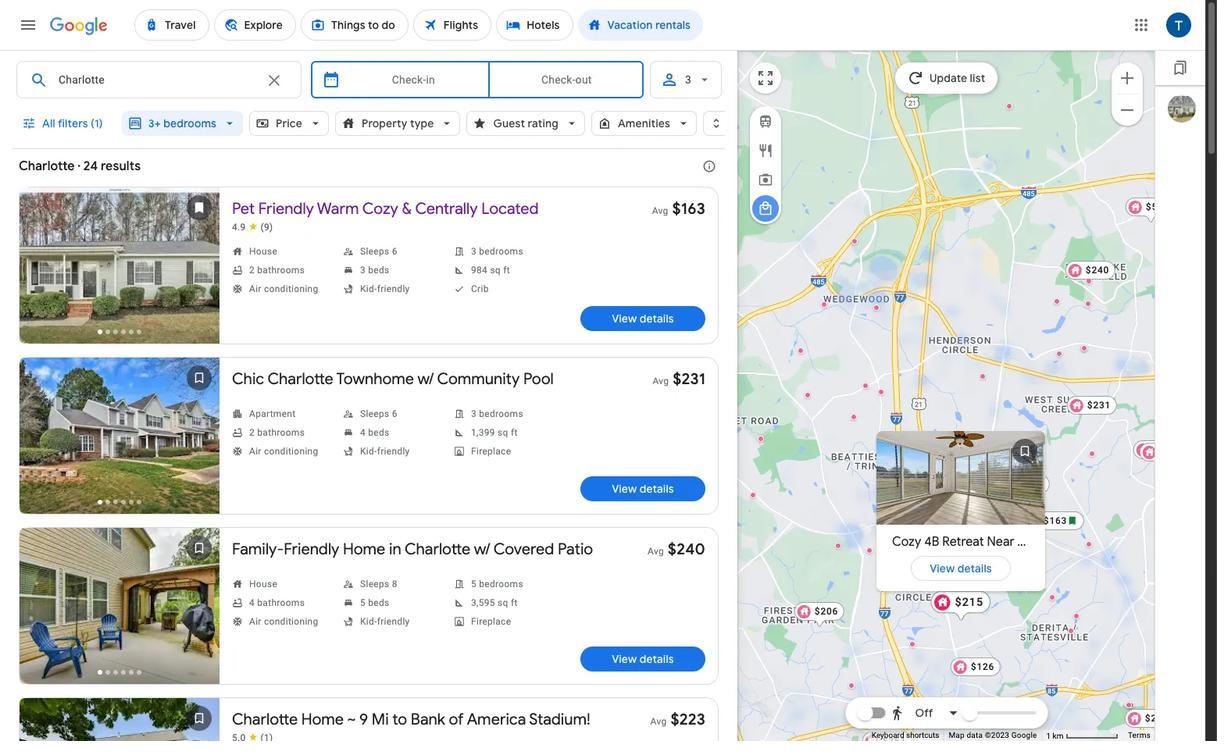 Task type: locate. For each thing, give the bounding box(es) containing it.
$215 down retreat
[[955, 596, 984, 609]]

©2023
[[986, 732, 1010, 740]]

0 vertical spatial $163
[[673, 199, 706, 219]]

view details up avg $240
[[612, 482, 674, 496]]

2 back image from the top
[[21, 591, 59, 629]]

$163 up 'uptown' in the right of the page
[[1044, 516, 1068, 527]]

details up avg $223
[[640, 653, 674, 667]]

beautiful 4br home with open floor plan! image
[[1128, 702, 1135, 709]]

$215 up terms link
[[1145, 713, 1169, 724]]

★new/cozy★/family home near uptown clt/ ping pong image
[[910, 641, 916, 648]]

shortcuts
[[907, 732, 940, 740]]

view details down retreat
[[930, 562, 992, 576]]

0 vertical spatial $215 link
[[931, 591, 991, 623]]

cozy 2 bedroom townhome in the heart of charlotte, nc image
[[1082, 345, 1088, 351]]

$223
[[1020, 479, 1044, 490], [671, 711, 706, 730]]

1 km button
[[1042, 731, 1124, 742]]

$206
[[815, 606, 839, 617]]

$163 down learn more about these results image
[[673, 199, 706, 219]]

$501
[[1146, 201, 1170, 212]]

avg inside avg $240
[[648, 546, 664, 557]]

photo 1 image for $240
[[20, 528, 220, 685]]

1 horizontal spatial $215
[[1145, 713, 1169, 724]]

photo 1 image
[[20, 188, 220, 344], [20, 358, 220, 514], [877, 431, 1046, 525], [20, 528, 220, 685], [20, 699, 220, 742]]

photos list
[[20, 188, 220, 357], [20, 358, 220, 528], [20, 528, 220, 698], [20, 699, 220, 742]]

back image
[[21, 421, 59, 458]]

★hot tub in uptown w/ king bed  karaoke & games★ image
[[1050, 595, 1056, 601]]

1 vertical spatial $231
[[1088, 400, 1111, 411]]

guest rating
[[494, 116, 559, 131]]

next image for $231
[[181, 421, 218, 458]]

4 photos list from the top
[[20, 699, 220, 742]]

map data ©2023 google
[[949, 732, 1038, 740]]

new beautiful 3bdr house, close to downtown clt image
[[913, 517, 919, 523]]

0 vertical spatial $215
[[955, 596, 984, 609]]

3
[[686, 73, 692, 86]]

0 horizontal spatial $215
[[955, 596, 984, 609]]

avg inside "avg $163"
[[652, 206, 669, 217]]

details down retreat
[[958, 562, 992, 576]]

uptown
[[1018, 534, 1062, 550]]

next image down save family-friendly home in charlotte w/ covered patio to collection icon
[[181, 591, 218, 629]]

guest rating button
[[467, 105, 586, 142]]

photos list for $163
[[20, 188, 220, 357]]

view details button
[[581, 306, 706, 331], [581, 477, 706, 502], [911, 550, 1011, 587], [581, 647, 706, 672]]

filters
[[58, 116, 88, 131]]

view
[[612, 312, 637, 326], [612, 482, 637, 496], [930, 562, 955, 576], [612, 653, 637, 667]]

saved items element
[[1156, 51, 1213, 85]]

0 horizontal spatial $223
[[671, 711, 706, 730]]

1 vertical spatial $215
[[1145, 713, 1169, 724]]

google
[[1012, 732, 1038, 740]]

avg for $231
[[653, 376, 669, 387]]

northlake gem minutes from uptown image
[[852, 238, 858, 244]]

1 next image from the top
[[181, 421, 218, 458]]

$215 link up terms link
[[1125, 709, 1176, 728]]

amenities button
[[592, 105, 697, 142]]

0 vertical spatial $240
[[1086, 265, 1110, 276]]

update list button
[[896, 63, 998, 94]]

$231 link
[[1067, 396, 1118, 415]]

avg $231
[[653, 370, 706, 389]]

beds
[[1093, 534, 1122, 550]]

4.9 out of 5 stars from 9 reviews image
[[232, 221, 273, 234]]

$231 inside map region
[[1088, 400, 1111, 411]]

$215
[[955, 596, 984, 609], [1145, 713, 1169, 724]]

1 photos list from the top
[[20, 188, 220, 357]]

(1)
[[91, 116, 103, 131]]

0 vertical spatial $231
[[673, 370, 706, 389]]

king
[[1065, 534, 1090, 550]]

$176 link
[[1134, 441, 1184, 467]]

type
[[410, 116, 434, 131]]

1 horizontal spatial $240
[[1086, 265, 1110, 276]]

list inside map region
[[877, 431, 1214, 540]]

1 horizontal spatial $163
[[1044, 516, 1068, 527]]

luxury 2 bedroom minutes away from uptown image
[[863, 383, 869, 389]]

pet friendly stylish home with king bed & hot tub in uptown image
[[1112, 733, 1118, 739]]

view details up avg $223
[[612, 653, 674, 667]]

save charlotte home ~ 9 mi to bank of america stadium! to collection image
[[181, 700, 218, 738]]

1 horizontal spatial $231
[[1088, 400, 1111, 411]]

data
[[967, 732, 984, 740]]

next image
[[181, 421, 218, 458], [181, 591, 218, 629]]

$223 inside map region
[[1020, 479, 1044, 490]]

avg $223
[[651, 711, 706, 730]]

avg inside avg $231
[[653, 376, 669, 387]]

1 back image from the top
[[21, 250, 59, 288]]

3 photos list from the top
[[20, 528, 220, 698]]

0 vertical spatial $223
[[1020, 479, 1044, 490]]

all filters (1) button
[[13, 105, 116, 142]]

amenities
[[618, 116, 671, 131]]

property type
[[362, 116, 434, 131]]

gorgeous glam house across from park! 3 bedrooms! image
[[1128, 702, 1134, 709]]

1 vertical spatial back image
[[21, 591, 59, 629]]

view details
[[612, 312, 674, 326], [612, 482, 674, 496], [930, 562, 992, 576], [612, 653, 674, 667]]

1
[[1047, 732, 1052, 741]]

0 vertical spatial back image
[[21, 250, 59, 288]]

cozy 2 bedroom townhome in the heart of charlotte, nc image
[[1082, 345, 1088, 351]]

1 horizontal spatial $223
[[1020, 479, 1044, 490]]

view details button inside "link"
[[911, 550, 1011, 587]]

luxury apt minutes from uptown! image
[[874, 304, 880, 311]]

5 out of 5 stars from 1 reviews image
[[232, 733, 273, 742]]

cozy
[[892, 534, 922, 550]]

back image
[[21, 250, 59, 288], [21, 591, 59, 629]]

$215 link
[[931, 591, 991, 623], [1125, 709, 1176, 728]]

0 vertical spatial next image
[[181, 421, 218, 458]]

$231
[[673, 370, 706, 389], [1088, 400, 1111, 411]]

details
[[640, 312, 674, 326], [640, 482, 674, 496], [958, 562, 992, 576], [640, 653, 674, 667]]

$240 inside $240 link
[[1086, 265, 1110, 276]]

photo 2 image
[[1046, 431, 1214, 525]]

next image for $240
[[181, 591, 218, 629]]

1 vertical spatial $240
[[668, 540, 706, 560]]

avg for $240
[[648, 546, 664, 557]]

1 vertical spatial $163
[[1044, 516, 1068, 527]]

main menu image
[[19, 16, 38, 34]]

view details link inside map region
[[877, 550, 1046, 591]]

$240
[[1086, 265, 1110, 276], [668, 540, 706, 560]]

avg for $163
[[652, 206, 669, 217]]

2 photos list from the top
[[20, 358, 220, 528]]

Check-in text field
[[350, 62, 477, 98]]

$163
[[673, 199, 706, 219], [1044, 516, 1068, 527]]

0 horizontal spatial $231
[[673, 370, 706, 389]]

1 vertical spatial next image
[[181, 591, 218, 629]]

rating
[[528, 116, 559, 131]]

zoom out map image
[[1119, 100, 1137, 119]]

new modern 3 bedroom home - near nascar  uncc! image
[[1057, 351, 1063, 357]]

save family-friendly home in charlotte w/ covered patio to collection image
[[181, 530, 218, 568]]

5☆ modern remodel tranquil charlotte charm for 6 people! image
[[1074, 613, 1080, 620]]

2 next image from the top
[[181, 591, 218, 629]]

cozy 4b retreat near uptown king beds sleeps 12
[[892, 534, 1176, 550]]

photos list for $231
[[20, 358, 220, 528]]

charming townhome close to uptown ~ free parking image
[[835, 543, 842, 549]]

(9)
[[261, 222, 273, 233]]

avg $240
[[648, 540, 706, 560]]

pet friendly lovely 5/2 minutes from uptown with king bed image
[[849, 683, 855, 689]]

avg inside avg $223
[[651, 717, 667, 728]]

saved - pet friendly warm cozy & centrally located image
[[181, 189, 218, 227]]

back image for $240
[[21, 591, 59, 629]]

list
[[877, 431, 1214, 540]]

price
[[276, 116, 303, 131]]

$215 link up $126 link
[[931, 591, 991, 623]]

price button
[[249, 105, 329, 142]]

pet friendly lux paradise image
[[1054, 298, 1060, 304]]

1 vertical spatial $223
[[671, 711, 706, 730]]

avg
[[652, 206, 669, 217], [653, 376, 669, 387], [648, 546, 664, 557], [651, 717, 667, 728]]

view details link
[[581, 306, 706, 331], [581, 477, 706, 502], [877, 550, 1046, 591], [581, 647, 706, 672]]

map
[[949, 732, 965, 740]]

photo 1 image for $231
[[20, 358, 220, 514]]

retreat
[[943, 534, 984, 550]]

0 horizontal spatial $163
[[673, 199, 706, 219]]

next image down save chic charlotte townhome w/ community pool to collection icon
[[181, 421, 218, 458]]

1 vertical spatial $215 link
[[1125, 709, 1176, 728]]

lovely 3bedroom home near downtown. image
[[1068, 628, 1075, 634]]



Task type: vqa. For each thing, say whether or not it's contained in the screenshot.
the $215
yes



Task type: describe. For each thing, give the bounding box(es) containing it.
$176
[[1154, 444, 1178, 455]]

4400 sqft new home just 15 min from the heart of charlotte image
[[1086, 278, 1093, 284]]

property type button
[[335, 105, 461, 142]]

filters form
[[13, 50, 794, 158]]

guest
[[494, 116, 525, 131]]

cozy cove on sugar creek a 2-bedroom dream home is located on an acre of land image
[[1089, 451, 1096, 457]]

3+ bedrooms button
[[122, 105, 243, 142]]

all filters (1)
[[42, 116, 103, 131]]

all
[[42, 116, 55, 131]]

zoom in map image
[[1119, 68, 1137, 87]]

a vacation for all - queen city - charlotte, nc image
[[867, 548, 873, 554]]

charlotte · 24 results
[[19, 159, 141, 174]]

Search for places, hotels and more text field
[[58, 62, 256, 98]]

charming ranch in heart of charlotte image
[[980, 373, 986, 380]]

your home in charlotte image
[[798, 347, 804, 354]]

list
[[971, 71, 986, 85]]

$163 link
[[1024, 512, 1085, 530]]

keyboard shortcuts
[[872, 732, 940, 740]]

off button
[[887, 695, 964, 733]]

avg for $223
[[651, 717, 667, 728]]

Check-out text field
[[502, 62, 632, 98]]

modern home in one of huntersville's best work-live-play communities. image
[[1007, 103, 1013, 109]]

sleeps
[[1124, 534, 1162, 550]]

0 horizontal spatial $215 link
[[931, 591, 991, 623]]

$126 link
[[951, 658, 1001, 677]]

saved items image
[[1173, 60, 1189, 76]]

$163 inside map region
[[1044, 516, 1068, 527]]

home away from home.  less than 10 minutes to city! image
[[909, 544, 915, 550]]

save cozy 4b retreat near uptown king beds sleeps 12 to collection image
[[1007, 433, 1044, 470]]

$240 link
[[1066, 261, 1116, 279]]

property
[[362, 116, 408, 131]]

map region
[[646, 0, 1218, 742]]

3 bed/2 bath - beautiful condo 7 miles from uptown image
[[1086, 541, 1093, 548]]

1 km
[[1047, 732, 1066, 741]]

new modern home image
[[878, 389, 885, 395]]

***we will post availability as we near completion*** image
[[750, 492, 756, 498]]

keyboard
[[872, 732, 905, 740]]

0 horizontal spatial $240
[[668, 540, 706, 560]]

charlotte · 24
[[19, 159, 98, 174]]

enjoy a spa experience during your vacation image
[[967, 462, 973, 468]]

off
[[916, 707, 934, 721]]

next image
[[181, 250, 218, 288]]

3+ bedrooms
[[148, 116, 217, 131]]

avg $163
[[652, 199, 706, 219]]

update list
[[930, 71, 986, 85]]

executive home - versace designer kitchen steam shower master suite image
[[1085, 301, 1092, 307]]

photo 1 image inside map region
[[877, 431, 1046, 525]]

terms
[[1129, 732, 1152, 740]]

update
[[930, 71, 968, 85]]

photo 1 image for $163
[[20, 188, 220, 344]]

cozy, boho inspired farmhouse! image
[[851, 414, 857, 420]]

$223 link
[[1000, 475, 1050, 494]]

details up avg $231
[[640, 312, 674, 326]]

12
[[1165, 534, 1176, 550]]

coastal inspired 4 bedroom home across from park! image
[[1126, 702, 1132, 709]]

cozy 4-bedroom oasis! image
[[805, 392, 811, 398]]

details up avg $240
[[640, 482, 674, 496]]

creekside cottage~hot tub~park image
[[758, 436, 764, 442]]

results
[[101, 159, 141, 174]]

1 horizontal spatial $215 link
[[1125, 709, 1176, 728]]

keyboard shortcuts button
[[872, 731, 940, 742]]

learn more about these results image
[[691, 148, 729, 185]]

$206 link
[[794, 602, 845, 629]]

details inside "link"
[[958, 562, 992, 576]]

back image for $163
[[21, 250, 59, 288]]

a sweet stay image
[[821, 301, 827, 308]]

bedrooms
[[164, 116, 217, 131]]

modern scandinavian 4 bedroom home across from park! image
[[1125, 702, 1132, 709]]

terms link
[[1129, 732, 1152, 740]]

clear image
[[265, 71, 284, 90]]

4b
[[925, 534, 940, 550]]

4.9
[[232, 222, 246, 233]]

view larger map image
[[757, 69, 776, 88]]

save chic charlotte townhome w/ community pool to collection image
[[181, 360, 218, 397]]

3 button
[[650, 61, 722, 99]]

photos list for $240
[[20, 528, 220, 698]]

3+
[[148, 116, 161, 131]]

view details inside "link"
[[930, 562, 992, 576]]

$501 link
[[1126, 197, 1176, 224]]

view inside view details 'button'
[[930, 562, 955, 576]]

$126
[[971, 662, 995, 673]]

near
[[987, 534, 1015, 550]]

km
[[1053, 732, 1064, 741]]

view details up avg $231
[[612, 312, 674, 326]]



